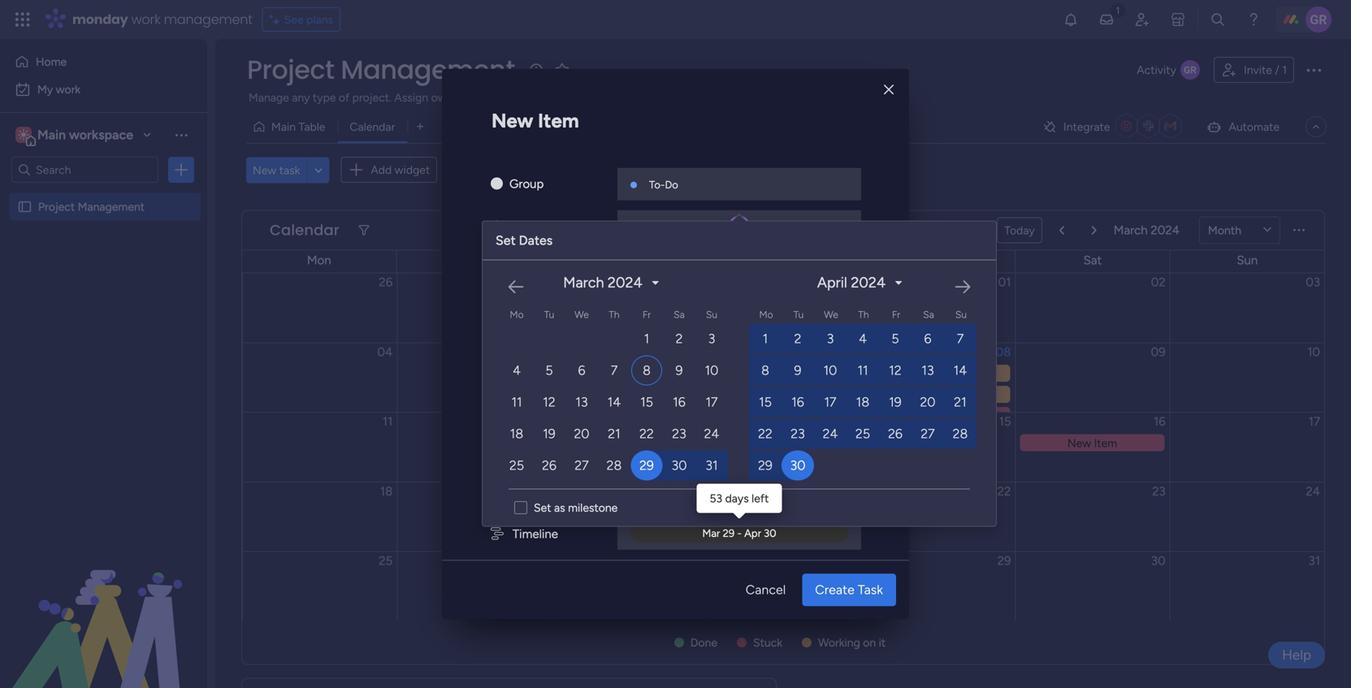 Task type: vqa. For each thing, say whether or not it's contained in the screenshot.


Task type: locate. For each thing, give the bounding box(es) containing it.
1 horizontal spatial mo
[[759, 309, 773, 321]]

1 22 from the left
[[640, 426, 654, 442]]

my
[[37, 82, 53, 96]]

close image
[[884, 84, 894, 96]]

sun
[[1237, 253, 1258, 268]]

21 for top 21 button
[[954, 394, 967, 410]]

9 for 2nd 9 button from the left
[[794, 363, 802, 378]]

0 vertical spatial 28
[[953, 426, 968, 442]]

28 button
[[944, 419, 977, 449], [599, 451, 630, 481]]

0 horizontal spatial 29
[[640, 458, 654, 473]]

sa left mar
[[674, 309, 685, 321]]

new left task
[[253, 163, 276, 177]]

main for main workspace
[[37, 127, 66, 143]]

1 30 from the left
[[672, 458, 687, 473]]

work inside 'option'
[[56, 82, 81, 96]]

0 horizontal spatial 2
[[676, 331, 683, 347]]

11 for 11 button to the right
[[858, 363, 868, 378]]

10 up 'action'
[[705, 363, 719, 378]]

29 button up left
[[749, 451, 782, 481]]

1 vertical spatial 25
[[509, 458, 524, 473]]

set left as
[[534, 501, 551, 515]]

16 right 'items'
[[792, 394, 804, 410]]

5
[[892, 331, 899, 347], [546, 363, 553, 378]]

workspace selection element
[[15, 125, 136, 146]]

22
[[640, 426, 654, 442], [758, 426, 773, 442]]

project management up project.
[[247, 52, 515, 88]]

11 for leftmost 11 button
[[511, 394, 522, 410]]

more dots image
[[1294, 224, 1305, 236]]

0 horizontal spatial 16 button
[[664, 387, 695, 417]]

0 horizontal spatial 30
[[672, 458, 687, 473]]

10 button up 'action'
[[696, 355, 727, 386]]

16 right mar
[[744, 308, 755, 321]]

1 horizontal spatial 16 button
[[782, 387, 814, 417]]

2 we from the left
[[824, 309, 838, 321]]

main inside button
[[271, 120, 296, 134]]

15 left 'action'
[[640, 394, 653, 410]]

4 down "april 2024"
[[859, 331, 867, 347]]

1 vertical spatial set
[[534, 501, 551, 515]]

1 vertical spatial new
[[253, 163, 276, 177]]

30
[[672, 458, 687, 473], [790, 458, 806, 473]]

4 button down "april 2024"
[[847, 324, 879, 354]]

1 15 from the left
[[640, 394, 653, 410]]

2 2 from the left
[[794, 331, 802, 347]]

project right public board image
[[38, 200, 75, 214]]

15
[[640, 394, 653, 410], [759, 394, 772, 410]]

project management inside "list box"
[[38, 200, 145, 214]]

1 horizontal spatial 6 button
[[912, 324, 944, 354]]

13 button
[[912, 355, 944, 386], [566, 387, 597, 417]]

3 up "critical"
[[708, 331, 715, 347]]

1 1 button from the left
[[631, 324, 662, 354]]

calendar down project.
[[350, 120, 395, 134]]

2 10 from the left
[[824, 363, 837, 378]]

1 vertical spatial 20
[[574, 426, 590, 442]]

0 horizontal spatial 17 button
[[696, 387, 727, 417]]

fri
[[931, 253, 945, 268]]

angle down image
[[315, 164, 322, 176]]

notifications image
[[1063, 11, 1079, 28]]

0 horizontal spatial 9 button
[[664, 355, 695, 386]]

2 su from the left
[[956, 309, 967, 321]]

5 button
[[879, 324, 912, 354], [534, 355, 565, 386]]

1 vertical spatial 20 button
[[566, 419, 597, 449]]

1 horizontal spatial 9 button
[[782, 355, 814, 386]]

14
[[954, 363, 967, 378], [608, 394, 621, 410]]

main down my
[[37, 127, 66, 143]]

invite / 1
[[1244, 63, 1287, 77]]

1 30 button from the left
[[663, 451, 696, 481]]

0 vertical spatial 26 button
[[879, 419, 912, 449]]

2024 left caret down image
[[851, 274, 886, 291]]

project
[[247, 52, 334, 88], [38, 200, 75, 214]]

3 button down april
[[814, 324, 847, 354]]

17
[[706, 394, 718, 410], [824, 394, 837, 410]]

0 vertical spatial 11 button
[[847, 355, 879, 386]]

9
[[676, 363, 683, 378], [794, 363, 802, 378]]

9 button left "critical"
[[664, 355, 695, 386]]

6 down fri
[[924, 331, 932, 347]]

new down timelines
[[492, 109, 533, 133]]

widget
[[395, 163, 430, 177]]

0 horizontal spatial 8 button
[[631, 355, 662, 386]]

management up "assign"
[[341, 52, 515, 88]]

1 2 button from the left
[[664, 324, 695, 354]]

1 horizontal spatial 3 button
[[814, 324, 847, 354]]

1 vertical spatial 11
[[511, 394, 522, 410]]

28 for the bottom 28 button
[[607, 458, 622, 473]]

1 horizontal spatial 9
[[794, 363, 802, 378]]

add view image
[[417, 121, 424, 133]]

0 horizontal spatial 16
[[673, 394, 686, 410]]

0 horizontal spatial of
[[339, 91, 350, 104]]

list arrow image up sat
[[1092, 225, 1097, 235]]

list arrow image
[[1059, 225, 1064, 235], [1092, 225, 1097, 235]]

15 button left 'action'
[[631, 387, 662, 417]]

22 button
[[631, 419, 662, 449], [749, 419, 782, 449]]

14 button
[[944, 355, 977, 386], [599, 387, 630, 417]]

march 2024
[[1114, 223, 1180, 237], [563, 274, 643, 291]]

15 button right 'action'
[[749, 387, 782, 417]]

13
[[922, 363, 934, 378], [576, 394, 588, 410]]

main left table
[[271, 120, 296, 134]]

23 left $1,000
[[672, 426, 686, 442]]

1 horizontal spatial we
[[824, 309, 838, 321]]

march 2024 left month
[[1114, 223, 1180, 237]]

15 right 'action'
[[759, 394, 772, 410]]

filter
[[624, 163, 649, 177]]

29 left "31" button
[[640, 458, 654, 473]]

new item
[[492, 109, 579, 133]]

0 vertical spatial 21
[[954, 394, 967, 410]]

of
[[339, 91, 350, 104], [618, 91, 629, 104]]

help image
[[1246, 11, 1262, 28]]

29 button left "31" button
[[631, 451, 663, 481]]

2024 down wed
[[608, 274, 643, 291]]

2 22 button from the left
[[749, 419, 782, 449]]

create
[[815, 582, 855, 598]]

update feed image
[[1099, 11, 1115, 28]]

calendar
[[350, 120, 395, 134], [270, 220, 339, 241]]

21 button
[[944, 387, 977, 417], [599, 419, 630, 449]]

10 button right ⚠️️
[[814, 355, 847, 386]]

25 for the leftmost 25 button
[[509, 458, 524, 473]]

main table
[[271, 120, 325, 134]]

add to favorites image
[[554, 61, 570, 78]]

0 vertical spatial 14
[[954, 363, 967, 378]]

0 horizontal spatial 13 button
[[566, 387, 597, 417]]

project management down search in workspace "field"
[[38, 200, 145, 214]]

0 vertical spatial 6
[[924, 331, 932, 347]]

1 fr from the left
[[643, 309, 651, 321]]

4 up notes
[[513, 363, 521, 378]]

6
[[924, 331, 932, 347], [578, 363, 585, 378]]

16 button right 'items'
[[782, 387, 814, 417]]

critical ⚠️️
[[714, 352, 764, 366]]

0 horizontal spatial calendar
[[270, 220, 339, 241]]

calendar inside field
[[270, 220, 339, 241]]

1 vertical spatial management
[[78, 200, 145, 214]]

1 vertical spatial 11 button
[[501, 387, 532, 417]]

we right date
[[575, 309, 589, 321]]

11
[[858, 363, 868, 378], [511, 394, 522, 410]]

items
[[743, 396, 769, 409]]

0 vertical spatial 4
[[859, 331, 867, 347]]

1 button down the mar 16
[[749, 324, 782, 354]]

Project Management field
[[243, 52, 519, 88]]

list arrow image right today button
[[1059, 225, 1064, 235]]

1 8 button from the left
[[631, 355, 662, 386]]

0 vertical spatial project management
[[247, 52, 515, 88]]

due
[[512, 308, 534, 322]]

3 button down mar
[[696, 324, 727, 354]]

27 for 27 button to the right
[[921, 426, 935, 442]]

17 left 'items'
[[706, 394, 718, 410]]

workspace image
[[15, 126, 32, 144], [18, 126, 29, 144]]

1 horizontal spatial 7
[[957, 331, 964, 347]]

0 horizontal spatial 15 button
[[631, 387, 662, 417]]

work right 'monday'
[[131, 10, 161, 28]]

26
[[888, 426, 903, 442], [542, 458, 557, 473]]

1 vertical spatial 4 button
[[501, 355, 532, 386]]

10 right ⚠️️
[[824, 363, 837, 378]]

17 button left 'items'
[[696, 387, 727, 417]]

25 for right 25 button
[[856, 426, 870, 442]]

th down "april 2024"
[[858, 309, 869, 321]]

19 button
[[879, 387, 912, 417], [534, 419, 565, 449]]

1 9 from the left
[[676, 363, 683, 378]]

of right track
[[618, 91, 629, 104]]

management
[[164, 10, 252, 28]]

6 right priority
[[578, 363, 585, 378]]

0 vertical spatial 20
[[920, 394, 936, 410]]

project up any on the top of the page
[[247, 52, 334, 88]]

set dates
[[496, 233, 553, 248]]

new inside dialog
[[492, 109, 533, 133]]

0 horizontal spatial su
[[706, 309, 717, 321]]

su
[[706, 309, 717, 321], [956, 309, 967, 321]]

tu right due in the top left of the page
[[544, 309, 554, 321]]

0 vertical spatial set
[[496, 233, 516, 248]]

30 button right $1,000
[[782, 451, 814, 481]]

0 horizontal spatial management
[[78, 200, 145, 214]]

1 vertical spatial 18 button
[[501, 419, 532, 449]]

march 2024 down wed
[[563, 274, 643, 291]]

2 22 from the left
[[758, 426, 773, 442]]

0 horizontal spatial 12
[[543, 394, 556, 410]]

1 horizontal spatial 12
[[889, 363, 902, 378]]

we
[[575, 309, 589, 321], [824, 309, 838, 321]]

my work
[[37, 82, 81, 96]]

1 horizontal spatial 3
[[827, 331, 834, 347]]

calendar inside button
[[350, 120, 395, 134]]

0 horizontal spatial 11
[[511, 394, 522, 410]]

17 right 'items'
[[824, 394, 837, 410]]

6 for the left 6 button
[[578, 363, 585, 378]]

assign
[[394, 91, 428, 104]]

1 horizontal spatial 2024
[[851, 274, 886, 291]]

12
[[889, 363, 902, 378], [543, 394, 556, 410]]

1 vertical spatial 19
[[543, 426, 556, 442]]

track
[[590, 91, 615, 104]]

1 horizontal spatial 25
[[856, 426, 870, 442]]

2 workspace image from the left
[[18, 126, 29, 144]]

collapse board header image
[[1310, 120, 1323, 133]]

2 1 button from the left
[[749, 324, 782, 354]]

automate
[[1229, 120, 1280, 134]]

6 for the top 6 button
[[924, 331, 932, 347]]

we down april
[[824, 309, 838, 321]]

4 button up notes
[[501, 355, 532, 386]]

0 vertical spatial 7 button
[[944, 324, 977, 354]]

1 16 button from the left
[[664, 387, 695, 417]]

2 button left "critical"
[[664, 324, 695, 354]]

1 horizontal spatial calendar
[[350, 120, 395, 134]]

0 horizontal spatial 26
[[542, 458, 557, 473]]

new for new task
[[253, 163, 276, 177]]

3 button
[[696, 324, 727, 354], [814, 324, 847, 354]]

1 horizontal spatial 17
[[824, 394, 837, 410]]

1 vertical spatial 6
[[578, 363, 585, 378]]

1 we from the left
[[575, 309, 589, 321]]

6 button right priority
[[566, 355, 597, 386]]

work for my
[[56, 82, 81, 96]]

owners,
[[431, 91, 471, 104]]

0 horizontal spatial we
[[575, 309, 589, 321]]

29 up left
[[758, 458, 773, 473]]

tu right the mar 16
[[794, 309, 804, 321]]

0 horizontal spatial 8
[[643, 363, 651, 378]]

0 horizontal spatial fr
[[643, 309, 651, 321]]

1 29 from the left
[[640, 458, 654, 473]]

0 vertical spatial 25
[[856, 426, 870, 442]]

5 down caret down image
[[892, 331, 899, 347]]

management inside "list box"
[[78, 200, 145, 214]]

1 horizontal spatial 30
[[790, 458, 806, 473]]

7 button
[[944, 324, 977, 354], [599, 355, 630, 386]]

9 button right ⚠️️
[[782, 355, 814, 386]]

1 8 from the left
[[643, 363, 651, 378]]

1 vertical spatial work
[[56, 82, 81, 96]]

1 3 from the left
[[708, 331, 715, 347]]

1 horizontal spatial 27
[[921, 426, 935, 442]]

1 button
[[631, 324, 662, 354], [749, 324, 782, 354]]

23 button right $1,000
[[782, 419, 814, 449]]

working on it
[[818, 636, 886, 650]]

march
[[1114, 223, 1148, 237], [563, 274, 604, 291]]

2 tu from the left
[[794, 309, 804, 321]]

2 15 from the left
[[759, 394, 772, 410]]

28
[[953, 426, 968, 442], [607, 458, 622, 473]]

option
[[0, 192, 207, 195]]

working
[[818, 636, 860, 650]]

5 button down caret down image
[[879, 324, 912, 354]]

1 horizontal spatial 25 button
[[847, 419, 879, 449]]

set
[[474, 91, 489, 104]]

2 23 button from the left
[[782, 419, 814, 449]]

work right my
[[56, 82, 81, 96]]

16 button left 'action'
[[664, 387, 695, 417]]

1 29 button from the left
[[631, 451, 663, 481]]

0 horizontal spatial 25 button
[[501, 451, 532, 481]]

0 horizontal spatial 3
[[708, 331, 715, 347]]

27 for the bottom 27 button
[[575, 458, 589, 473]]

3 down april
[[827, 331, 834, 347]]

2 29 from the left
[[758, 458, 773, 473]]

action items
[[709, 396, 769, 409]]

17 button right 'items'
[[814, 387, 847, 417]]

23
[[672, 426, 686, 442], [791, 426, 805, 442]]

2024 left month
[[1151, 223, 1180, 237]]

lottie animation element
[[0, 524, 207, 688]]

2 list arrow image from the left
[[1092, 225, 1097, 235]]

3
[[708, 331, 715, 347], [827, 331, 834, 347]]

0 horizontal spatial 24
[[704, 426, 719, 442]]

1 horizontal spatial 20 button
[[912, 387, 944, 417]]

0 vertical spatial new
[[492, 109, 533, 133]]

25
[[856, 426, 870, 442], [509, 458, 524, 473]]

23 right $1,000
[[791, 426, 805, 442]]

28 for 28 button to the top
[[953, 426, 968, 442]]

23 button left $1,000
[[664, 419, 695, 449]]

5 button up notes
[[534, 355, 565, 386]]

1 horizontal spatial project
[[247, 52, 334, 88]]

2024 for caret down image
[[851, 274, 886, 291]]

main inside workspace selection element
[[37, 127, 66, 143]]

left
[[752, 492, 769, 505]]

2 3 from the left
[[827, 331, 834, 347]]

1 22 button from the left
[[631, 419, 662, 449]]

24 button
[[696, 419, 727, 449], [814, 419, 847, 449]]

set
[[496, 233, 516, 248], [534, 501, 551, 515]]

of right type
[[339, 91, 350, 104]]

1 10 from the left
[[705, 363, 719, 378]]

keep
[[562, 91, 587, 104]]

show board description image
[[526, 62, 546, 78]]

1 button for 4
[[631, 324, 662, 354]]

mo left date
[[510, 309, 524, 321]]

30 button
[[663, 451, 696, 481], [782, 451, 814, 481]]

0 vertical spatial 21 button
[[944, 387, 977, 417]]

calendar up mon
[[270, 220, 339, 241]]

sa down fri
[[923, 309, 934, 321]]

set left dates
[[496, 233, 516, 248]]

2 24 from the left
[[823, 426, 838, 442]]

main workspace button
[[11, 121, 158, 149]]

2 9 from the left
[[794, 363, 802, 378]]

1 24 button from the left
[[696, 419, 727, 449]]

greg robinson image
[[1306, 7, 1332, 33]]

1 horizontal spatial 8 button
[[749, 355, 782, 386]]

1 horizontal spatial work
[[131, 10, 161, 28]]

20 button
[[912, 387, 944, 417], [566, 419, 597, 449]]

6 button down fri
[[912, 324, 944, 354]]

mar
[[724, 308, 742, 321]]

16 left 'action'
[[673, 394, 686, 410]]

region
[[483, 254, 1351, 502]]

1 24 from the left
[[704, 426, 719, 442]]

1 3 button from the left
[[696, 324, 727, 354]]

0 horizontal spatial 10
[[705, 363, 719, 378]]

21 for bottommost 21 button
[[608, 426, 621, 442]]

0 horizontal spatial set
[[496, 233, 516, 248]]

0 vertical spatial 27 button
[[912, 419, 944, 449]]

2 button right ⚠️️
[[782, 324, 814, 354]]

15 for 1st 15 button from left
[[640, 394, 653, 410]]

1 horizontal spatial 28 button
[[944, 419, 977, 449]]

16
[[744, 308, 755, 321], [673, 394, 686, 410], [792, 394, 804, 410]]

2 fr from the left
[[892, 309, 900, 321]]

th
[[609, 309, 620, 321], [858, 309, 869, 321]]

23 button
[[664, 419, 695, 449], [782, 419, 814, 449]]

0 vertical spatial 27
[[921, 426, 935, 442]]

add
[[371, 163, 392, 177]]

mo right the mar 16
[[759, 309, 773, 321]]

management
[[341, 52, 515, 88], [78, 200, 145, 214]]

2 29 button from the left
[[749, 451, 782, 481]]

1 2 from the left
[[676, 331, 683, 347]]

0 horizontal spatial 17
[[706, 394, 718, 410]]

new inside button
[[253, 163, 276, 177]]

item
[[538, 109, 579, 133]]

wed
[[616, 253, 641, 268]]

1 vertical spatial 21
[[608, 426, 621, 442]]

1 horizontal spatial 6
[[924, 331, 932, 347]]

2 17 from the left
[[824, 394, 837, 410]]

2 of from the left
[[618, 91, 629, 104]]

1 inside button
[[1282, 63, 1287, 77]]

9 left "critical"
[[676, 363, 683, 378]]

any
[[292, 91, 310, 104]]

1 button down caret down icon
[[631, 324, 662, 354]]

1 su from the left
[[706, 309, 717, 321]]

1 horizontal spatial 10
[[824, 363, 837, 378]]

30 button left 31
[[663, 451, 696, 481]]

management down search in workspace "field"
[[78, 200, 145, 214]]

9 right ⚠️️
[[794, 363, 802, 378]]

18 for 17
[[856, 394, 870, 410]]

1 vertical spatial 26 button
[[534, 451, 565, 481]]

2 sa from the left
[[923, 309, 934, 321]]

1 horizontal spatial set
[[534, 501, 551, 515]]

2 23 from the left
[[791, 426, 805, 442]]

action
[[709, 396, 741, 409]]

5 up notes
[[546, 363, 553, 378]]

1 horizontal spatial 11 button
[[847, 355, 879, 386]]

0 horizontal spatial mo
[[510, 309, 524, 321]]

calendar for calendar field
[[270, 220, 339, 241]]

0 horizontal spatial 1 button
[[631, 324, 662, 354]]

1 horizontal spatial of
[[618, 91, 629, 104]]

dapulse timeline column image
[[491, 527, 504, 542]]

2 3 button from the left
[[814, 324, 847, 354]]

1 horizontal spatial 21
[[954, 394, 967, 410]]

calendar for calendar button
[[350, 120, 395, 134]]

sat
[[1084, 253, 1102, 268]]

0 vertical spatial 14 button
[[944, 355, 977, 386]]

th down wed
[[609, 309, 620, 321]]

1 vertical spatial march
[[563, 274, 604, 291]]

public board image
[[17, 199, 33, 215]]



Task type: describe. For each thing, give the bounding box(es) containing it.
0 horizontal spatial 5
[[546, 363, 553, 378]]

0 horizontal spatial 6 button
[[566, 355, 597, 386]]

1 horizontal spatial 19
[[889, 394, 902, 410]]

0 vertical spatial 5 button
[[879, 324, 912, 354]]

do
[[665, 179, 678, 192]]

april 2024
[[817, 274, 886, 291]]

0 vertical spatial management
[[341, 52, 515, 88]]

1 sa from the left
[[674, 309, 685, 321]]

1 image
[[1111, 1, 1125, 19]]

dates
[[519, 233, 553, 248]]

priority
[[512, 352, 551, 366]]

2 17 button from the left
[[814, 387, 847, 417]]

add widget button
[[341, 157, 437, 183]]

see plans button
[[262, 7, 341, 32]]

my work option
[[10, 76, 197, 102]]

as
[[554, 501, 565, 515]]

0 horizontal spatial 4
[[513, 363, 521, 378]]

2 for 1st the 2 button from right
[[794, 331, 802, 347]]

0 vertical spatial march 2024
[[1114, 223, 1180, 237]]

53
[[710, 492, 722, 505]]

2024 for caret down icon
[[608, 274, 643, 291]]

table
[[299, 120, 325, 134]]

stands.
[[731, 91, 767, 104]]

invite members image
[[1134, 11, 1151, 28]]

2 30 button from the left
[[782, 451, 814, 481]]

home link
[[10, 49, 197, 75]]

$1,000
[[723, 440, 756, 453]]

1 list arrow image from the left
[[1059, 225, 1064, 235]]

1 vertical spatial 21 button
[[599, 419, 630, 449]]

project
[[692, 91, 728, 104]]

1 17 from the left
[[706, 394, 718, 410]]

1 horizontal spatial march
[[1114, 223, 1148, 237]]

activity
[[1137, 63, 1177, 77]]

new item dialog
[[442, 69, 909, 619]]

april
[[817, 274, 847, 291]]

0 horizontal spatial 20 button
[[566, 419, 597, 449]]

2 th from the left
[[858, 309, 869, 321]]

2 30 from the left
[[790, 458, 806, 473]]

workspace
[[69, 127, 133, 143]]

help
[[1282, 647, 1311, 663]]

0 vertical spatial 12
[[889, 363, 902, 378]]

0 horizontal spatial 19
[[543, 426, 556, 442]]

monday work management
[[72, 10, 252, 28]]

1 button for 2
[[749, 324, 782, 354]]

and
[[541, 91, 560, 104]]

2 horizontal spatial 16
[[792, 394, 804, 410]]

31
[[706, 458, 718, 473]]

16 inside new item dialog
[[744, 308, 755, 321]]

1 vertical spatial 26
[[542, 458, 557, 473]]

calendar button
[[338, 114, 407, 140]]

1 10 button from the left
[[696, 355, 727, 386]]

1 for 2
[[763, 331, 768, 347]]

stuck
[[753, 636, 783, 650]]

0 vertical spatial 28 button
[[944, 419, 977, 449]]

2 horizontal spatial 2024
[[1151, 223, 1180, 237]]

1 horizontal spatial project management
[[247, 52, 515, 88]]

select product image
[[15, 11, 31, 28]]

add widget
[[371, 163, 430, 177]]

1 vertical spatial 27 button
[[566, 451, 597, 481]]

0 horizontal spatial 12 button
[[534, 387, 565, 417]]

Calendar field
[[266, 220, 344, 241]]

manage any type of project. assign owners, set timelines and keep track of where your project stands. button
[[246, 88, 792, 107]]

53 days left
[[710, 492, 769, 505]]

today
[[1004, 223, 1035, 237]]

1 for 4
[[644, 331, 649, 347]]

project inside "project management" "list box"
[[38, 200, 75, 214]]

cancel button
[[733, 574, 799, 606]]

1 vertical spatial march 2024
[[563, 274, 643, 291]]

see
[[284, 13, 304, 26]]

0 horizontal spatial 11 button
[[501, 387, 532, 417]]

1 vertical spatial 12
[[543, 394, 556, 410]]

set for set dates
[[496, 233, 516, 248]]

project management list box
[[0, 190, 207, 440]]

manage any type of project. assign owners, set timelines and keep track of where your project stands.
[[249, 91, 767, 104]]

18 for 11
[[510, 426, 523, 442]]

invite
[[1244, 63, 1272, 77]]

date
[[537, 308, 561, 322]]

critical
[[714, 352, 750, 366]]

type
[[313, 91, 336, 104]]

main workspace
[[37, 127, 133, 143]]

18 button for 17
[[847, 387, 879, 417]]

14 for the bottommost 14 button
[[608, 394, 621, 410]]

2 for 1st the 2 button
[[676, 331, 683, 347]]

1 vertical spatial 28 button
[[599, 451, 630, 481]]

Search field
[[465, 159, 513, 181]]

1 horizontal spatial 20
[[920, 394, 936, 410]]

3 for 2nd 3 button from right
[[708, 331, 715, 347]]

1 17 button from the left
[[696, 387, 727, 417]]

1 tu from the left
[[544, 309, 554, 321]]

work for monday
[[131, 10, 161, 28]]

/
[[1275, 63, 1280, 77]]

7 for right 7 "button"
[[957, 331, 964, 347]]

set as milestone
[[534, 501, 618, 515]]

1 th from the left
[[609, 309, 620, 321]]

⚠️️
[[753, 352, 764, 366]]

1 horizontal spatial 19 button
[[879, 387, 912, 417]]

it
[[879, 636, 886, 650]]

1 horizontal spatial 13
[[922, 363, 934, 378]]

0 horizontal spatial 4 button
[[501, 355, 532, 386]]

on
[[863, 636, 876, 650]]

integrate
[[1064, 120, 1110, 134]]

your
[[666, 91, 689, 104]]

monday
[[72, 10, 128, 28]]

2 8 button from the left
[[749, 355, 782, 386]]

2 15 button from the left
[[749, 387, 782, 417]]

2 9 button from the left
[[782, 355, 814, 386]]

set for set as milestone
[[534, 501, 551, 515]]

due date
[[512, 308, 561, 322]]

group
[[509, 177, 544, 192]]

2 16 button from the left
[[782, 387, 814, 417]]

1 9 button from the left
[[664, 355, 695, 386]]

new task
[[253, 163, 300, 177]]

thu
[[773, 253, 793, 268]]

task
[[858, 582, 883, 598]]

0 vertical spatial 26
[[888, 426, 903, 442]]

integrate button
[[1036, 110, 1193, 144]]

mon
[[307, 253, 331, 268]]

home
[[36, 55, 67, 69]]

1 vertical spatial 7 button
[[599, 355, 630, 386]]

owner
[[512, 220, 548, 235]]

1 horizontal spatial 4 button
[[847, 324, 879, 354]]

1 23 button from the left
[[664, 419, 695, 449]]

filter button
[[598, 157, 675, 183]]

2 2 button from the left
[[782, 324, 814, 354]]

task
[[279, 163, 300, 177]]

1 mo from the left
[[510, 309, 524, 321]]

milestone
[[568, 501, 618, 515]]

0 vertical spatial 6 button
[[912, 324, 944, 354]]

1 horizontal spatial 14 button
[[944, 355, 977, 386]]

where
[[632, 91, 663, 104]]

31 button
[[696, 451, 728, 481]]

15 for first 15 button from right
[[759, 394, 772, 410]]

arrow down image
[[655, 160, 675, 180]]

2 24 button from the left
[[814, 419, 847, 449]]

1 horizontal spatial 13 button
[[912, 355, 944, 386]]

cancel
[[746, 582, 786, 598]]

v2 sun image
[[491, 177, 503, 192]]

new task button
[[246, 157, 307, 183]]

3 for second 3 button from left
[[827, 331, 834, 347]]

search everything image
[[1210, 11, 1226, 28]]

18 button for 11
[[501, 419, 532, 449]]

1 23 from the left
[[672, 426, 686, 442]]

main for main table
[[271, 120, 296, 134]]

0 horizontal spatial march
[[563, 274, 604, 291]]

2 mo from the left
[[759, 309, 773, 321]]

0 vertical spatial project
[[247, 52, 334, 88]]

0 vertical spatial 12 button
[[879, 355, 912, 386]]

0 horizontal spatial 13
[[576, 394, 588, 410]]

1 vertical spatial 14 button
[[599, 387, 630, 417]]

1 horizontal spatial 7 button
[[944, 324, 977, 354]]

1 workspace image from the left
[[15, 126, 32, 144]]

timeline
[[513, 527, 558, 542]]

home option
[[10, 49, 197, 75]]

1 vertical spatial 13 button
[[566, 387, 597, 417]]

1 15 button from the left
[[631, 387, 662, 417]]

my work link
[[10, 76, 197, 102]]

see plans
[[284, 13, 333, 26]]

v2 multiple person column image
[[491, 220, 503, 235]]

automate button
[[1200, 114, 1286, 140]]

caret down image
[[896, 277, 902, 288]]

Search in workspace field
[[34, 160, 136, 179]]

9 for first 9 button
[[676, 363, 683, 378]]

today button
[[997, 217, 1042, 243]]

invite / 1 button
[[1214, 57, 1294, 83]]

to-do
[[649, 179, 678, 192]]

new for new item
[[492, 109, 533, 133]]

2 10 button from the left
[[814, 355, 847, 386]]

main table button
[[246, 114, 338, 140]]

lottie animation image
[[0, 524, 207, 688]]

monday marketplace image
[[1170, 11, 1186, 28]]

7 for bottom 7 "button"
[[611, 363, 618, 378]]

activity button
[[1130, 57, 1207, 83]]

timelines
[[492, 91, 538, 104]]

1 of from the left
[[339, 91, 350, 104]]

1 horizontal spatial 27 button
[[912, 419, 944, 449]]

caret down image
[[652, 277, 659, 288]]

0 horizontal spatial 5 button
[[534, 355, 565, 386]]

14 for 14 button to the right
[[954, 363, 967, 378]]

0 horizontal spatial 20
[[574, 426, 590, 442]]

region containing march 2024
[[483, 254, 1351, 502]]

month
[[1208, 223, 1242, 237]]

2 8 from the left
[[761, 363, 769, 378]]

1 horizontal spatial 5
[[892, 331, 899, 347]]

create task
[[815, 582, 883, 598]]

manage
[[249, 91, 289, 104]]

0 horizontal spatial 19 button
[[534, 419, 565, 449]]

project.
[[352, 91, 392, 104]]



